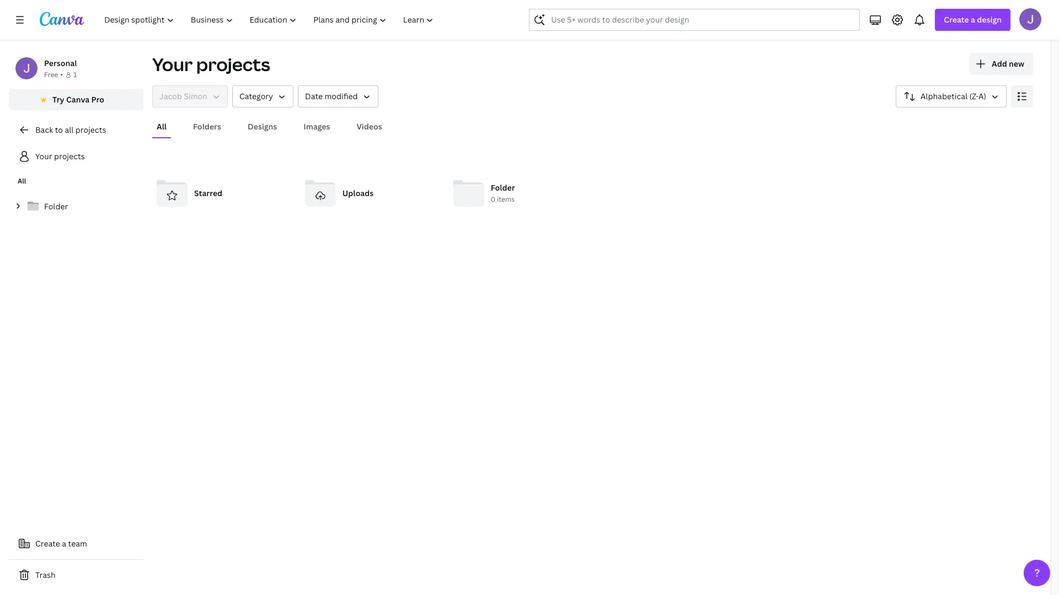 Task type: describe. For each thing, give the bounding box(es) containing it.
back
[[35, 125, 53, 135]]

your projects link
[[9, 146, 143, 168]]

a for team
[[62, 539, 66, 550]]

jacob simon
[[159, 91, 207, 102]]

add
[[992, 58, 1007, 69]]

create for create a design
[[944, 14, 969, 25]]

folder for folder 0 items
[[491, 183, 515, 193]]

your inside your projects link
[[35, 151, 52, 162]]

images
[[304, 121, 330, 132]]

Owner button
[[152, 86, 228, 108]]

folders button
[[189, 116, 226, 137]]

all button
[[152, 116, 171, 137]]

Search search field
[[551, 9, 838, 30]]

images button
[[299, 116, 335, 137]]

1
[[73, 70, 77, 79]]

try canva pro
[[52, 94, 104, 105]]

date modified
[[305, 91, 358, 102]]

pro
[[91, 94, 104, 105]]

videos button
[[352, 116, 387, 137]]

top level navigation element
[[97, 9, 443, 31]]

designs
[[248, 121, 277, 132]]

trash
[[35, 571, 56, 581]]

date
[[305, 91, 323, 102]]

alphabetical (z-a)
[[921, 91, 987, 102]]

try
[[52, 94, 64, 105]]

Date modified button
[[298, 86, 378, 108]]

videos
[[357, 121, 382, 132]]

1 horizontal spatial your
[[152, 52, 193, 76]]

folder link
[[9, 195, 143, 219]]

uploads
[[343, 188, 374, 199]]

alphabetical
[[921, 91, 968, 102]]

(z-
[[970, 91, 979, 102]]

0
[[491, 195, 496, 204]]

back to all projects link
[[9, 119, 143, 141]]

free
[[44, 70, 58, 79]]

a)
[[979, 91, 987, 102]]



Task type: locate. For each thing, give the bounding box(es) containing it.
create a design
[[944, 14, 1002, 25]]

a for design
[[971, 14, 976, 25]]

0 vertical spatial all
[[157, 121, 167, 132]]

to
[[55, 125, 63, 135]]

all
[[157, 121, 167, 132], [18, 177, 26, 186]]

projects up category
[[196, 52, 270, 76]]

0 horizontal spatial folder
[[44, 201, 68, 212]]

1 vertical spatial folder
[[44, 201, 68, 212]]

create a team button
[[9, 534, 143, 556]]

create a design button
[[936, 9, 1011, 31]]

your down back
[[35, 151, 52, 162]]

projects down all
[[54, 151, 85, 162]]

create for create a team
[[35, 539, 60, 550]]

canva
[[66, 94, 90, 105]]

0 horizontal spatial a
[[62, 539, 66, 550]]

Sort by button
[[896, 86, 1007, 108]]

create inside dropdown button
[[944, 14, 969, 25]]

1 vertical spatial your projects
[[35, 151, 85, 162]]

folder down your projects link
[[44, 201, 68, 212]]

0 vertical spatial a
[[971, 14, 976, 25]]

uploads link
[[301, 174, 440, 214]]

0 vertical spatial projects
[[196, 52, 270, 76]]

1 horizontal spatial all
[[157, 121, 167, 132]]

your projects up simon at the left top of the page
[[152, 52, 270, 76]]

starred link
[[152, 174, 292, 214]]

•
[[60, 70, 63, 79]]

your projects
[[152, 52, 270, 76], [35, 151, 85, 162]]

folder up "items"
[[491, 183, 515, 193]]

designs button
[[243, 116, 282, 137]]

your projects down the to
[[35, 151, 85, 162]]

1 horizontal spatial a
[[971, 14, 976, 25]]

create left design at the right top of page
[[944, 14, 969, 25]]

all
[[65, 125, 74, 135]]

jacob simon image
[[1020, 8, 1042, 30]]

your up the jacob
[[152, 52, 193, 76]]

0 horizontal spatial your
[[35, 151, 52, 162]]

create
[[944, 14, 969, 25], [35, 539, 60, 550]]

items
[[497, 195, 515, 204]]

a inside button
[[62, 539, 66, 550]]

1 horizontal spatial your projects
[[152, 52, 270, 76]]

folder 0 items
[[491, 183, 515, 204]]

jacob
[[159, 91, 182, 102]]

new
[[1009, 58, 1025, 69]]

folder
[[491, 183, 515, 193], [44, 201, 68, 212]]

free •
[[44, 70, 63, 79]]

a left design at the right top of page
[[971, 14, 976, 25]]

try canva pro button
[[9, 89, 143, 110]]

starred
[[194, 188, 222, 199]]

1 vertical spatial all
[[18, 177, 26, 186]]

0 vertical spatial create
[[944, 14, 969, 25]]

0 horizontal spatial all
[[18, 177, 26, 186]]

folders
[[193, 121, 221, 132]]

all inside button
[[157, 121, 167, 132]]

personal
[[44, 58, 77, 68]]

simon
[[184, 91, 207, 102]]

0 horizontal spatial create
[[35, 539, 60, 550]]

1 horizontal spatial folder
[[491, 183, 515, 193]]

team
[[68, 539, 87, 550]]

folder for folder
[[44, 201, 68, 212]]

a
[[971, 14, 976, 25], [62, 539, 66, 550]]

projects right all
[[75, 125, 106, 135]]

None search field
[[529, 9, 860, 31]]

category
[[239, 91, 273, 102]]

0 horizontal spatial your projects
[[35, 151, 85, 162]]

your projects inside your projects link
[[35, 151, 85, 162]]

trash link
[[9, 565, 143, 587]]

1 vertical spatial projects
[[75, 125, 106, 135]]

add new
[[992, 58, 1025, 69]]

1 vertical spatial your
[[35, 151, 52, 162]]

2 vertical spatial projects
[[54, 151, 85, 162]]

create a team
[[35, 539, 87, 550]]

create inside button
[[35, 539, 60, 550]]

1 vertical spatial create
[[35, 539, 60, 550]]

projects
[[196, 52, 270, 76], [75, 125, 106, 135], [54, 151, 85, 162]]

Category button
[[232, 86, 294, 108]]

add new button
[[970, 53, 1034, 75]]

a inside dropdown button
[[971, 14, 976, 25]]

1 horizontal spatial create
[[944, 14, 969, 25]]

your
[[152, 52, 193, 76], [35, 151, 52, 162]]

1 vertical spatial a
[[62, 539, 66, 550]]

back to all projects
[[35, 125, 106, 135]]

folder inside folder link
[[44, 201, 68, 212]]

0 vertical spatial your projects
[[152, 52, 270, 76]]

a left team
[[62, 539, 66, 550]]

modified
[[325, 91, 358, 102]]

0 vertical spatial your
[[152, 52, 193, 76]]

design
[[977, 14, 1002, 25]]

create left team
[[35, 539, 60, 550]]

0 vertical spatial folder
[[491, 183, 515, 193]]



Task type: vqa. For each thing, say whether or not it's contained in the screenshot.
the "Projects" button
no



